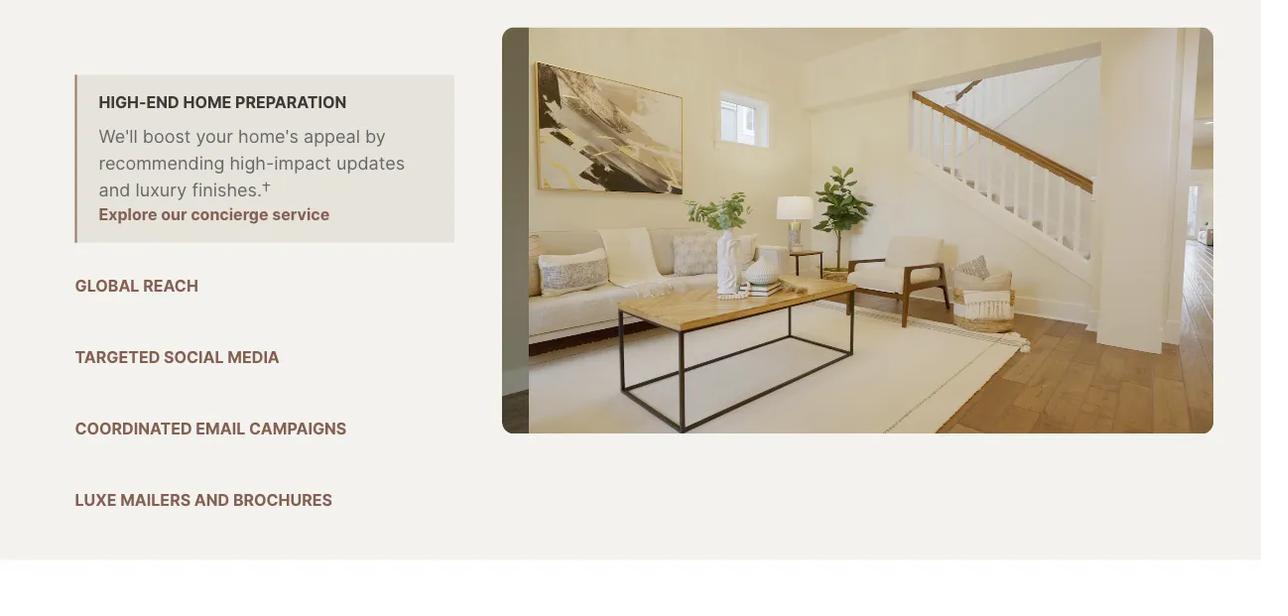 Task type: vqa. For each thing, say whether or not it's contained in the screenshot.
Home price
no



Task type: locate. For each thing, give the bounding box(es) containing it.
media
[[228, 348, 280, 367]]

and
[[99, 178, 130, 200], [194, 490, 229, 510]]

social
[[164, 348, 224, 367]]

1 horizontal spatial and
[[194, 490, 229, 510]]

targeted social media
[[75, 348, 280, 367]]

recommending
[[99, 152, 225, 173]]

0 horizontal spatial and
[[99, 178, 130, 200]]

and right mailers
[[194, 490, 229, 510]]

0 vertical spatial and
[[99, 178, 130, 200]]

explore our concierge service link
[[99, 205, 330, 224]]

service
[[272, 205, 330, 224]]

concierge
[[191, 205, 268, 224]]

and inside we'll boost your home's appeal by recommending high-impact updates and luxury finishes.† explore our concierge service
[[99, 178, 130, 200]]

we'll boost your home's appeal by recommending high-impact updates and luxury finishes.† explore our concierge service
[[99, 125, 405, 224]]

coordinated email campaigns
[[75, 419, 347, 438]]

coordinated
[[75, 419, 192, 438]]

global
[[75, 276, 139, 295]]

and up explore
[[99, 178, 130, 200]]

email
[[196, 419, 245, 438]]

high-
[[230, 152, 274, 173]]

finishes.†
[[192, 178, 271, 200]]

targeted
[[75, 348, 160, 367]]

reach
[[143, 276, 198, 295]]

boost
[[143, 125, 191, 147]]



Task type: describe. For each thing, give the bounding box(es) containing it.
updates
[[336, 152, 405, 173]]

luxury
[[135, 178, 187, 200]]

preparation
[[235, 93, 346, 112]]

appeal
[[304, 125, 360, 147]]

impact
[[274, 152, 331, 173]]

global reach
[[75, 276, 198, 295]]

explore
[[99, 205, 157, 224]]

we'll boost your home's appeal by recommending high-impact updates and luxury finishes.† tab
[[75, 75, 454, 242]]

luxe mailers and brochures
[[75, 490, 332, 510]]

1 vertical spatial and
[[194, 490, 229, 510]]

by
[[365, 125, 386, 147]]

home's
[[238, 125, 299, 147]]

we'll boost your home's appeal by recommending high-impact updates and luxury finishes.† tab list
[[75, 75, 454, 528]]

our
[[161, 205, 187, 224]]

brochures
[[233, 490, 332, 510]]

mailers
[[120, 490, 191, 510]]

high-
[[99, 93, 146, 112]]

high-end home preparation
[[99, 93, 346, 112]]

your
[[196, 125, 233, 147]]

we'll
[[99, 125, 138, 147]]

end
[[146, 93, 179, 112]]

luxe
[[75, 490, 117, 510]]

home
[[183, 93, 232, 112]]

campaigns
[[249, 419, 347, 438]]



